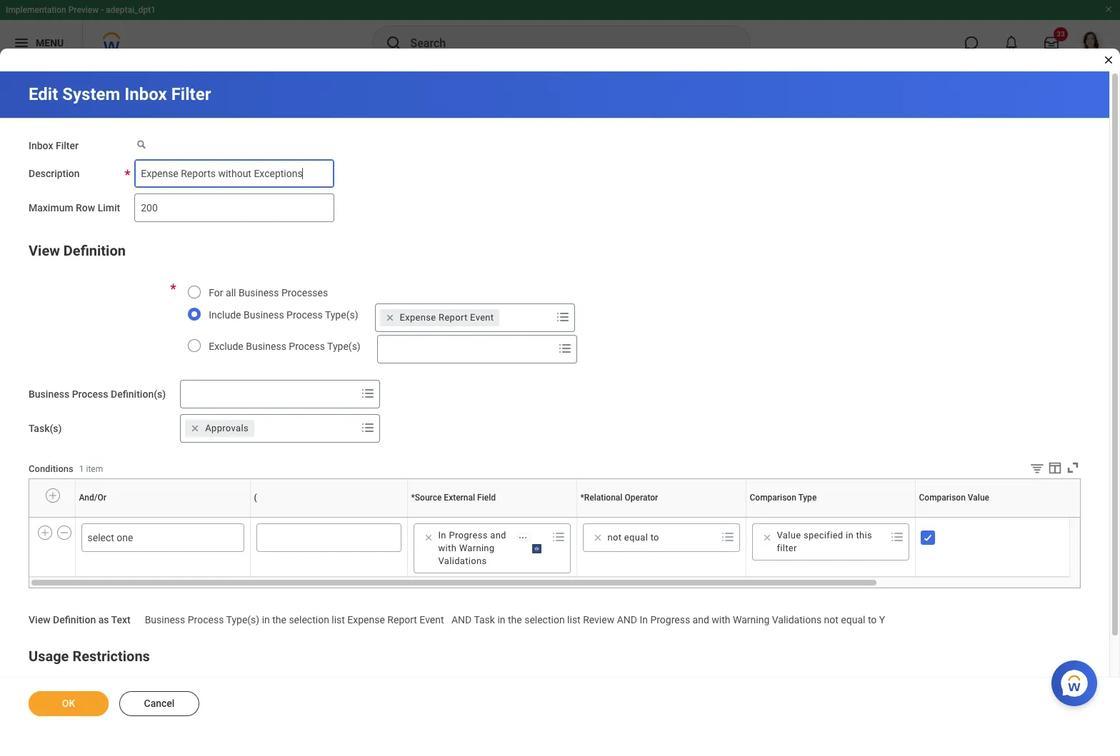 Task type: vqa. For each thing, say whether or not it's contained in the screenshot.
leftmost (
yes



Task type: locate. For each thing, give the bounding box(es) containing it.
0 vertical spatial value
[[968, 493, 989, 503]]

0 vertical spatial and
[[490, 530, 506, 541]]

equal left y
[[841, 614, 865, 626]]

prompts image for exclude business process type(s)
[[556, 340, 574, 357]]

not left y
[[824, 614, 839, 626]]

x small image left in progress and with warning validations
[[421, 531, 435, 545]]

cancel
[[144, 698, 175, 709]]

toolbar inside view definition group
[[1019, 460, 1081, 479]]

1 vertical spatial external
[[491, 517, 493, 518]]

1 horizontal spatial progress
[[650, 614, 690, 626]]

operator
[[625, 493, 658, 503], [661, 517, 664, 518]]

and left task on the left
[[451, 614, 472, 626]]

0 vertical spatial event
[[470, 312, 494, 323]]

1 horizontal spatial with
[[712, 614, 731, 626]]

1 * from the left
[[411, 493, 415, 503]]

( inside row element
[[254, 493, 257, 503]]

prompts image for task(s)
[[360, 419, 377, 436]]

1 vertical spatial not
[[824, 614, 839, 626]]

relational up and/or ( source external field relational operator comparison type comparison value at the bottom of the page
[[584, 493, 623, 503]]

to inside option
[[651, 532, 659, 543]]

0 vertical spatial relational
[[584, 493, 623, 503]]

to down "relational operator" button
[[651, 532, 659, 543]]

0 vertical spatial definition
[[63, 242, 126, 259]]

in right review
[[640, 614, 648, 626]]

0 horizontal spatial source
[[415, 493, 442, 503]]

0 horizontal spatial x small image
[[383, 311, 397, 325]]

implementation
[[6, 5, 66, 15]]

definition left the as on the left bottom of the page
[[53, 614, 96, 626]]

1 vertical spatial definition
[[53, 614, 96, 626]]

1 vertical spatial plus image
[[40, 526, 50, 539]]

plus image
[[48, 490, 58, 502], [40, 526, 50, 539]]

view definition button
[[29, 242, 126, 259]]

to
[[651, 532, 659, 543], [868, 614, 877, 626]]

2 selection from the left
[[525, 614, 565, 626]]

1 vertical spatial event
[[420, 614, 444, 626]]

0 horizontal spatial equal
[[624, 532, 648, 543]]

not down and/or ( source external field relational operator comparison type comparison value at the bottom of the page
[[608, 532, 622, 543]]

filter
[[171, 84, 211, 104], [56, 140, 79, 151]]

0 vertical spatial field
[[477, 493, 496, 503]]

x small image for expense
[[383, 311, 397, 325]]

1 vertical spatial field
[[493, 517, 495, 518]]

event left task on the left
[[420, 614, 444, 626]]

relational
[[584, 493, 623, 503], [658, 517, 661, 518]]

and
[[490, 530, 506, 541], [693, 614, 709, 626]]

1 horizontal spatial *
[[580, 493, 584, 503]]

list
[[332, 614, 345, 626], [567, 614, 581, 626]]

0 horizontal spatial to
[[651, 532, 659, 543]]

for
[[209, 287, 223, 298]]

with
[[438, 543, 457, 554], [712, 614, 731, 626]]

x small image inside not equal to, press delete to clear value. option
[[590, 531, 605, 545]]

1 horizontal spatial the
[[508, 614, 522, 626]]

0 horizontal spatial value
[[777, 530, 801, 541]]

row element
[[29, 479, 1120, 517], [29, 519, 1120, 577]]

1 vertical spatial x small image
[[421, 531, 435, 545]]

source up in progress and with warning validations
[[415, 493, 442, 503]]

equal inside option
[[624, 532, 648, 543]]

cancel button
[[119, 692, 199, 717]]

expense
[[400, 312, 436, 323], [347, 614, 385, 626]]

progress
[[449, 530, 488, 541], [650, 614, 690, 626]]

view down maximum
[[29, 242, 60, 259]]

0 horizontal spatial and
[[451, 614, 472, 626]]

not
[[608, 532, 622, 543], [824, 614, 839, 626]]

conditions
[[29, 464, 73, 474]]

operator up not equal to, press delete to clear value. option
[[661, 517, 664, 518]]

1 vertical spatial validations
[[772, 614, 822, 626]]

1 horizontal spatial list
[[567, 614, 581, 626]]

value
[[968, 493, 989, 503], [1011, 517, 1013, 518], [777, 530, 801, 541]]

equal down "* relational operator"
[[624, 532, 648, 543]]

x small image
[[383, 311, 397, 325], [590, 531, 605, 545], [760, 531, 774, 545]]

type(s) for include business process type(s)
[[325, 309, 358, 321]]

0 horizontal spatial not
[[608, 532, 622, 543]]

2 list from the left
[[567, 614, 581, 626]]

1 horizontal spatial selection
[[525, 614, 565, 626]]

1 horizontal spatial and/or
[[161, 517, 163, 518]]

1 vertical spatial (
[[328, 517, 328, 518]]

in progress and with warning validations element
[[438, 529, 510, 568]]

as
[[98, 614, 109, 626]]

1 vertical spatial view
[[29, 614, 50, 626]]

view up usage
[[29, 614, 50, 626]]

row element up not equal to, press delete to clear value. option
[[29, 479, 1120, 517]]

0 horizontal spatial filter
[[56, 140, 79, 151]]

prompts image for value specified in this filter
[[888, 529, 906, 546]]

1 vertical spatial value
[[1011, 517, 1013, 518]]

x small image for value
[[760, 531, 774, 545]]

description
[[29, 168, 80, 179]]

comparison
[[750, 493, 796, 503], [919, 493, 966, 503], [827, 517, 831, 518], [1007, 517, 1011, 518]]

definition(s)
[[111, 388, 166, 400]]

review
[[583, 614, 615, 626]]

1 horizontal spatial relational
[[658, 517, 661, 518]]

the
[[272, 614, 286, 626], [508, 614, 522, 626]]

system
[[62, 84, 120, 104]]

0 vertical spatial in
[[438, 530, 446, 541]]

1 horizontal spatial source
[[488, 517, 490, 518]]

this
[[856, 530, 872, 541]]

0 horizontal spatial relational
[[584, 493, 623, 503]]

field
[[477, 493, 496, 503], [493, 517, 495, 518]]

workday assistant region
[[1052, 655, 1103, 707]]

business process type(s) in the selection list expense report event   and task in the selection list review and in progress and with warning validations not equal to y
[[145, 614, 885, 626]]

1 horizontal spatial and
[[693, 614, 709, 626]]

to left y
[[868, 614, 877, 626]]

in
[[438, 530, 446, 541], [640, 614, 648, 626]]

equal
[[624, 532, 648, 543], [841, 614, 865, 626]]

selection
[[289, 614, 329, 626], [525, 614, 565, 626]]

x small image inside expense report event, press delete to clear value. option
[[383, 311, 397, 325]]

x small image
[[188, 421, 202, 436], [421, 531, 435, 545]]

toolbar
[[1019, 460, 1081, 479]]

0 vertical spatial with
[[438, 543, 457, 554]]

prompts image
[[719, 529, 736, 546], [888, 529, 906, 546]]

1 horizontal spatial equal
[[841, 614, 865, 626]]

0 vertical spatial validations
[[438, 556, 487, 566]]

0 vertical spatial not
[[608, 532, 622, 543]]

2 vertical spatial value
[[777, 530, 801, 541]]

definition
[[63, 242, 126, 259], [53, 614, 96, 626]]

ok
[[62, 698, 75, 709]]

restrictions
[[72, 648, 150, 665]]

1 vertical spatial to
[[868, 614, 877, 626]]

type
[[798, 493, 817, 503], [831, 517, 833, 518]]

1 horizontal spatial and
[[617, 614, 637, 626]]

text
[[111, 614, 130, 626]]

Description text field
[[134, 159, 335, 188]]

x small image left 'approvals' 'element'
[[188, 421, 202, 436]]

plus image left the minus icon
[[40, 526, 50, 539]]

1 row element from the top
[[29, 479, 1120, 517]]

1 prompts image from the left
[[719, 529, 736, 546]]

event
[[470, 312, 494, 323], [420, 614, 444, 626]]

business
[[239, 287, 279, 298], [244, 309, 284, 321], [246, 341, 286, 352], [29, 388, 69, 400], [145, 614, 185, 626]]

and right review
[[617, 614, 637, 626]]

with inside in progress and with warning validations
[[438, 543, 457, 554]]

row element down and/or ( source external field relational operator comparison type comparison value at the bottom of the page
[[29, 519, 1120, 577]]

operator up "relational operator" button
[[625, 493, 658, 503]]

0 vertical spatial x small image
[[188, 421, 202, 436]]

1 vertical spatial progress
[[650, 614, 690, 626]]

0 vertical spatial progress
[[449, 530, 488, 541]]

edit system inbox filter main content
[[0, 71, 1120, 729]]

1 vertical spatial and
[[693, 614, 709, 626]]

value specified in this filter
[[777, 530, 872, 554]]

click to view/edit grid preferences image
[[1047, 460, 1063, 476]]

1 vertical spatial relational
[[658, 517, 661, 518]]

and/or
[[79, 493, 106, 503], [161, 517, 163, 518]]

filter
[[777, 543, 797, 554]]

0 horizontal spatial event
[[420, 614, 444, 626]]

2 horizontal spatial x small image
[[760, 531, 774, 545]]

* relational operator
[[580, 493, 658, 503]]

1 horizontal spatial inbox
[[124, 84, 167, 104]]

external
[[444, 493, 475, 503], [491, 517, 493, 518]]

0 horizontal spatial external
[[444, 493, 475, 503]]

0 vertical spatial operator
[[625, 493, 658, 503]]

1 horizontal spatial expense
[[400, 312, 436, 323]]

0 vertical spatial and/or
[[79, 493, 106, 503]]

1 vertical spatial report
[[387, 614, 417, 626]]

source up in progress and with warning validations, press delete to clear value. option
[[488, 517, 490, 518]]

1 horizontal spatial x small image
[[590, 531, 605, 545]]

item
[[86, 464, 103, 474]]

2 view from the top
[[29, 614, 50, 626]]

x small image left expense report event element
[[383, 311, 397, 325]]

in
[[846, 530, 854, 541], [262, 614, 270, 626], [498, 614, 505, 626]]

validations inside in progress and with warning validations
[[438, 556, 487, 566]]

inbox right system
[[124, 84, 167, 104]]

0 vertical spatial source
[[415, 493, 442, 503]]

process
[[287, 309, 323, 321], [289, 341, 325, 352], [72, 388, 108, 400], [188, 614, 224, 626]]

1 vertical spatial row element
[[29, 519, 1120, 577]]

2 row element from the top
[[29, 519, 1120, 577]]

x small image inside the approvals, press delete to clear value. option
[[188, 421, 202, 436]]

0 vertical spatial warning
[[459, 543, 495, 554]]

0 horizontal spatial expense
[[347, 614, 385, 626]]

for all business processes
[[209, 287, 328, 298]]

type(s)
[[325, 309, 358, 321], [327, 341, 361, 352], [226, 614, 259, 626]]

0 horizontal spatial in
[[438, 530, 446, 541]]

1 vertical spatial equal
[[841, 614, 865, 626]]

business up task(s)
[[29, 388, 69, 400]]

adeptai_dpt1
[[106, 5, 156, 15]]

field up source external field button at the left bottom of page
[[477, 493, 496, 503]]

1 horizontal spatial validations
[[772, 614, 822, 626]]

prompts image left filter at the right bottom of page
[[719, 529, 736, 546]]

1 horizontal spatial in
[[640, 614, 648, 626]]

field up in progress and with warning validations, press delete to clear value. option
[[493, 517, 495, 518]]

0 horizontal spatial operator
[[625, 493, 658, 503]]

include business process type(s)
[[209, 309, 358, 321]]

0 vertical spatial type
[[798, 493, 817, 503]]

2 the from the left
[[508, 614, 522, 626]]

in inside in progress and with warning validations
[[438, 530, 446, 541]]

business down include business process type(s)
[[246, 341, 286, 352]]

*
[[411, 493, 415, 503], [580, 493, 584, 503]]

2 horizontal spatial in
[[846, 530, 854, 541]]

relational up not equal to in the bottom right of the page
[[658, 517, 661, 518]]

0 vertical spatial view
[[29, 242, 60, 259]]

prompts image for business process definition(s)
[[360, 385, 377, 402]]

1 and from the left
[[451, 614, 472, 626]]

definition for view definition as text
[[53, 614, 96, 626]]

warning inside in progress and with warning validations
[[459, 543, 495, 554]]

x small image left filter at the right bottom of page
[[760, 531, 774, 545]]

prompts image left check small 'icon'
[[888, 529, 906, 546]]

plus image for source external field
[[48, 490, 58, 502]]

view
[[29, 242, 60, 259], [29, 614, 50, 626]]

inbox filter
[[29, 140, 79, 151]]

0 horizontal spatial and/or
[[79, 493, 106, 503]]

edit system inbox filter dialog
[[0, 0, 1120, 729]]

0 horizontal spatial prompts image
[[719, 529, 736, 546]]

1 horizontal spatial value
[[968, 493, 989, 503]]

(
[[254, 493, 257, 503], [328, 517, 328, 518]]

prompts image
[[554, 308, 571, 326], [556, 340, 574, 357], [360, 385, 377, 402], [360, 419, 377, 436], [550, 529, 567, 546]]

validations
[[438, 556, 487, 566], [772, 614, 822, 626]]

external up in progress and with warning validations
[[444, 493, 475, 503]]

profile logan mcneil element
[[1072, 27, 1112, 59]]

0 vertical spatial (
[[254, 493, 257, 503]]

inbox
[[124, 84, 167, 104], [29, 140, 53, 151]]

1 horizontal spatial report
[[439, 312, 468, 323]]

1 vertical spatial warning
[[733, 614, 770, 626]]

external up in progress and with warning validations, press delete to clear value. option
[[491, 517, 493, 518]]

2 horizontal spatial value
[[1011, 517, 1013, 518]]

in down * source external field
[[438, 530, 446, 541]]

0 horizontal spatial validations
[[438, 556, 487, 566]]

comparison type
[[750, 493, 817, 503]]

and/or button
[[161, 517, 164, 518]]

source external field button
[[488, 517, 496, 518]]

1 horizontal spatial event
[[470, 312, 494, 323]]

plus image down conditions
[[48, 490, 58, 502]]

inbox large image
[[1045, 36, 1059, 50]]

1 horizontal spatial operator
[[661, 517, 664, 518]]

ok button
[[29, 692, 109, 717]]

warning
[[459, 543, 495, 554], [733, 614, 770, 626]]

1 vertical spatial type(s)
[[327, 341, 361, 352]]

0 horizontal spatial inbox
[[29, 140, 53, 151]]

report
[[439, 312, 468, 323], [387, 614, 417, 626]]

x small image down and/or ( source external field relational operator comparison type comparison value at the bottom of the page
[[590, 531, 605, 545]]

source
[[415, 493, 442, 503], [488, 517, 490, 518]]

and/or for and/or ( source external field relational operator comparison type comparison value
[[161, 517, 163, 518]]

preview
[[68, 5, 99, 15]]

0 vertical spatial external
[[444, 493, 475, 503]]

1 horizontal spatial external
[[491, 517, 493, 518]]

not equal to element
[[608, 531, 659, 544]]

usage
[[29, 648, 69, 665]]

check small image
[[919, 529, 936, 546]]

0 vertical spatial equal
[[624, 532, 648, 543]]

definition down the row
[[63, 242, 126, 259]]

expense report event, press delete to clear value. option
[[380, 309, 500, 326]]

inbox up description
[[29, 140, 53, 151]]

maximum
[[29, 202, 73, 213]]

0 horizontal spatial *
[[411, 493, 415, 503]]

and
[[451, 614, 472, 626], [617, 614, 637, 626]]

0 vertical spatial filter
[[171, 84, 211, 104]]

prompts image for include business process type(s)
[[554, 308, 571, 326]]

0 horizontal spatial selection
[[289, 614, 329, 626]]

0 horizontal spatial x small image
[[188, 421, 202, 436]]

1 view from the top
[[29, 242, 60, 259]]

0 horizontal spatial type
[[798, 493, 817, 503]]

0 horizontal spatial report
[[387, 614, 417, 626]]

2 * from the left
[[580, 493, 584, 503]]

event up search field
[[470, 312, 494, 323]]

x small image inside value specified in this filter, press delete to clear value. option
[[760, 531, 774, 545]]

2 and from the left
[[617, 614, 637, 626]]

approvals element
[[205, 422, 249, 435]]

1 horizontal spatial prompts image
[[888, 529, 906, 546]]

all
[[226, 287, 236, 298]]

2 prompts image from the left
[[888, 529, 906, 546]]



Task type: describe. For each thing, give the bounding box(es) containing it.
and/or for and/or
[[79, 493, 106, 503]]

comparison type button
[[827, 517, 834, 518]]

row
[[76, 202, 95, 213]]

* source external field
[[411, 493, 496, 503]]

1 horizontal spatial filter
[[171, 84, 211, 104]]

and/or ( source external field relational operator comparison type comparison value
[[161, 517, 1013, 518]]

view definition
[[29, 242, 126, 259]]

include
[[209, 309, 241, 321]]

in inside value specified in this filter
[[846, 530, 854, 541]]

relational operator button
[[658, 517, 665, 518]]

1 vertical spatial source
[[488, 517, 490, 518]]

select to filter grid data image
[[1030, 461, 1045, 476]]

operator inside row element
[[625, 493, 658, 503]]

value specified in this filter element
[[777, 529, 877, 555]]

1 vertical spatial operator
[[661, 517, 664, 518]]

implementation preview -   adeptai_dpt1
[[6, 5, 156, 15]]

type inside row element
[[798, 493, 817, 503]]

x small image for in progress and with warning validations
[[421, 531, 435, 545]]

related actions image
[[518, 533, 528, 543]]

1 vertical spatial with
[[712, 614, 731, 626]]

x small image for approvals
[[188, 421, 202, 436]]

type(s) for exclude business process type(s)
[[327, 341, 361, 352]]

Search field
[[378, 336, 553, 362]]

1 vertical spatial in
[[640, 614, 648, 626]]

1 horizontal spatial type
[[831, 517, 833, 518]]

approvals
[[205, 423, 249, 433]]

1 horizontal spatial not
[[824, 614, 839, 626]]

prompts image for not equal to
[[719, 529, 736, 546]]

1 vertical spatial inbox
[[29, 140, 53, 151]]

expense report event
[[400, 312, 494, 323]]

usage restrictions
[[29, 648, 150, 665]]

approvals, press delete to clear value. option
[[185, 420, 254, 437]]

0 horizontal spatial in
[[262, 614, 270, 626]]

search image
[[385, 34, 402, 51]]

y
[[879, 614, 885, 626]]

edit
[[29, 84, 58, 104]]

1 list from the left
[[332, 614, 345, 626]]

limit
[[98, 202, 120, 213]]

business process definition(s)
[[29, 388, 166, 400]]

conditions 1 item
[[29, 464, 103, 474]]

row element containing and/or
[[29, 479, 1120, 517]]

field inside row element
[[477, 493, 496, 503]]

expense inside option
[[400, 312, 436, 323]]

and inside in progress and with warning validations
[[490, 530, 506, 541]]

not inside option
[[608, 532, 622, 543]]

business right text
[[145, 614, 185, 626]]

fullscreen image
[[1065, 460, 1081, 476]]

* for relational
[[580, 493, 584, 503]]

view definition group
[[29, 239, 1120, 628]]

edit system inbox filter
[[29, 84, 211, 104]]

( button
[[328, 517, 329, 518]]

task(s)
[[29, 423, 62, 434]]

event inside option
[[470, 312, 494, 323]]

business right the all
[[239, 287, 279, 298]]

in progress and with warning validations
[[438, 530, 506, 566]]

not equal to
[[608, 532, 659, 543]]

processes
[[281, 287, 328, 298]]

progress inside in progress and with warning validations
[[449, 530, 488, 541]]

1 the from the left
[[272, 614, 286, 626]]

1 selection from the left
[[289, 614, 329, 626]]

x small image for not
[[590, 531, 605, 545]]

usage restrictions button
[[29, 648, 150, 665]]

view for view definition as text
[[29, 614, 50, 626]]

task
[[474, 614, 495, 626]]

view definition as text
[[29, 614, 130, 626]]

view for view definition
[[29, 242, 60, 259]]

exclude business process type(s)
[[209, 341, 361, 352]]

plus image for in progress and with warning validations
[[40, 526, 50, 539]]

exclude
[[209, 341, 243, 352]]

-
[[101, 5, 104, 15]]

1 vertical spatial filter
[[56, 140, 79, 151]]

value specified in this filter, press delete to clear value. option
[[757, 529, 883, 555]]

1 horizontal spatial to
[[868, 614, 877, 626]]

1
[[79, 464, 84, 474]]

row element containing in progress and with warning validations
[[29, 519, 1120, 577]]

2 vertical spatial type(s)
[[226, 614, 259, 626]]

minus image
[[59, 526, 69, 539]]

1 horizontal spatial warning
[[733, 614, 770, 626]]

Business Process Definition(s) field
[[181, 381, 357, 407]]

Maximum Row Limit text field
[[134, 193, 335, 222]]

comparison value column header
[[915, 517, 1105, 519]]

value inside value specified in this filter
[[777, 530, 801, 541]]

close edit system inbox filter image
[[1103, 54, 1115, 66]]

1 horizontal spatial in
[[498, 614, 505, 626]]

business down for all business processes on the left of page
[[244, 309, 284, 321]]

implementation preview -   adeptai_dpt1 banner
[[0, 0, 1120, 66]]

not equal to, press delete to clear value. option
[[588, 529, 665, 546]]

notifications large image
[[1004, 36, 1019, 50]]

specified
[[804, 530, 843, 541]]

* for source
[[411, 493, 415, 503]]

report inside option
[[439, 312, 468, 323]]

maximum row limit
[[29, 202, 120, 213]]

definition for view definition
[[63, 242, 126, 259]]

in progress and with warning validations, press delete to clear value. option
[[418, 529, 544, 568]]

close environment banner image
[[1105, 5, 1113, 14]]

expense report event element
[[400, 311, 494, 324]]

comparison value
[[919, 493, 989, 503]]



